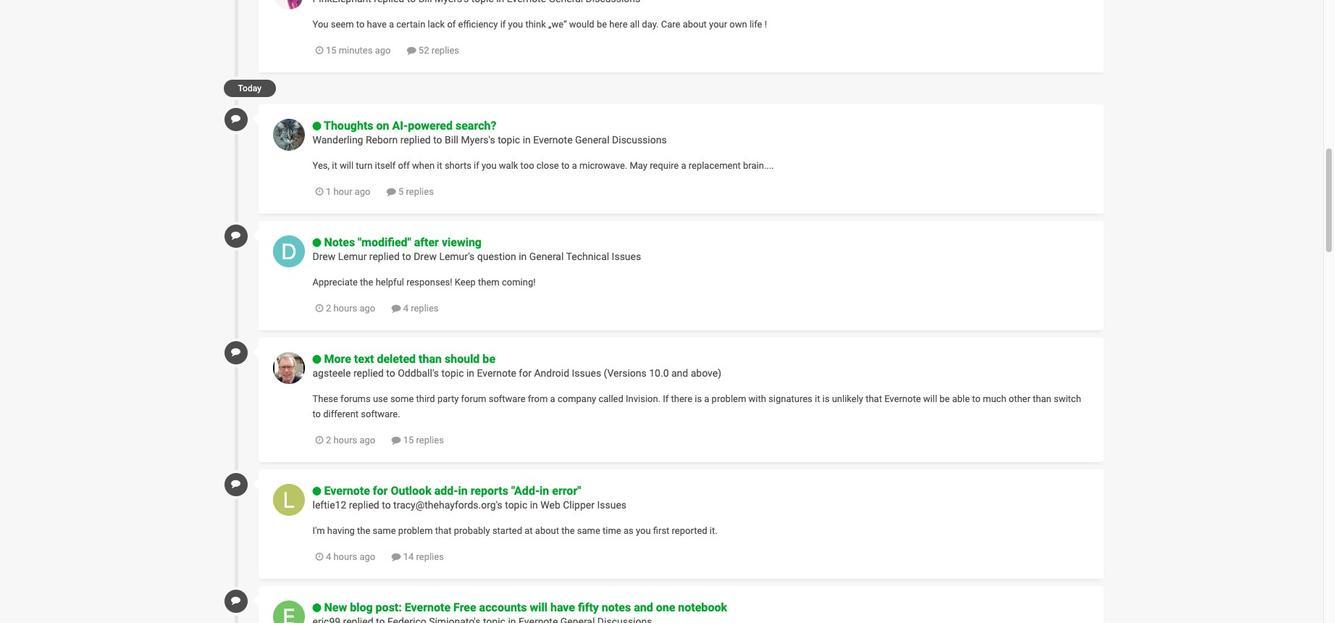 Task type: locate. For each thing, give the bounding box(es) containing it.
hours down appreciate
[[334, 303, 357, 314]]

evernote up software
[[477, 368, 517, 379]]

1 vertical spatial that
[[435, 526, 452, 536]]

a right require
[[682, 160, 687, 171]]

1 vertical spatial for
[[373, 484, 388, 498]]

comment image for thoughts
[[387, 187, 396, 196]]

comment image left 'drew lemur' image
[[231, 230, 241, 240]]

accounts
[[479, 601, 527, 615]]

of
[[447, 19, 456, 30]]

to down these
[[313, 409, 321, 420]]

web clipper issues link
[[541, 499, 627, 511]]

2 same from the left
[[577, 526, 601, 536]]

for left outlook on the bottom
[[373, 484, 388, 498]]

comment image inside the 4 replies link
[[392, 304, 401, 313]]

1 horizontal spatial 4
[[403, 303, 409, 314]]

responses!
[[407, 277, 453, 288]]

replies right "5"
[[406, 186, 434, 197]]

1 clock o image from the top
[[316, 46, 324, 55]]

0 horizontal spatial same
[[373, 526, 396, 536]]

2 horizontal spatial it
[[815, 394, 821, 405]]

1 vertical spatial 2 hours ago link
[[316, 435, 376, 446]]

wanderling reborn link
[[313, 134, 398, 146]]

3 go to first unread post image from the top
[[313, 603, 321, 613]]

hour
[[334, 186, 353, 197]]

2 down different
[[326, 435, 331, 446]]

thoughts on ai-powered search? link
[[324, 119, 497, 133]]

reports
[[471, 484, 509, 498]]

the right having
[[357, 526, 371, 536]]

1 vertical spatial go to first unread post image
[[313, 487, 321, 497]]

will right accounts
[[530, 601, 548, 615]]

drew lemur link down notes
[[313, 251, 367, 263]]

all
[[630, 19, 640, 30]]

coming!
[[502, 277, 536, 288]]

14
[[403, 552, 414, 562]]

go to first unread post image up leftie12 link in the bottom of the page
[[313, 487, 321, 497]]

than up oddball 'link'
[[419, 352, 442, 366]]

go to first unread post image up agsteele
[[313, 355, 321, 365]]

0 vertical spatial have
[[367, 19, 387, 30]]

replies for than
[[416, 435, 444, 446]]

it right when
[[437, 160, 443, 171]]

2 vertical spatial will
[[530, 601, 548, 615]]

ago left the 4 replies link
[[360, 303, 376, 314]]

there
[[672, 394, 693, 405]]

evernote right unlikely
[[885, 394, 922, 405]]

general up 'coming!'
[[530, 251, 564, 263]]

3 clock o image from the top
[[316, 304, 324, 313]]

comment image for more
[[231, 347, 241, 357]]

14 replies link
[[392, 552, 444, 562]]

15 replies
[[401, 435, 444, 446]]

0 horizontal spatial general
[[530, 251, 564, 263]]

1 hours from the top
[[334, 303, 357, 314]]

0 horizontal spatial if
[[474, 160, 480, 171]]

2 vertical spatial hours
[[334, 552, 357, 562]]

in
[[523, 134, 531, 146], [519, 251, 527, 263], [467, 368, 475, 379], [458, 484, 468, 498], [540, 484, 550, 498], [530, 499, 538, 511]]

post:
[[376, 601, 402, 615]]

these
[[313, 394, 338, 405]]

0 horizontal spatial lemur
[[338, 251, 367, 263]]

and left "one"
[[634, 601, 653, 615]]

comment image
[[387, 187, 396, 196], [392, 436, 401, 445], [231, 479, 241, 488], [392, 552, 401, 562], [231, 596, 241, 605]]

you left walk
[[482, 160, 497, 171]]

0 horizontal spatial and
[[634, 601, 653, 615]]

evernote
[[534, 134, 573, 146], [477, 368, 517, 379], [885, 394, 922, 405], [324, 484, 370, 498], [405, 601, 451, 615]]

will left "turn"
[[340, 160, 354, 171]]

clock o image for more text deleted than should be
[[316, 436, 324, 445]]

agsteele
[[313, 368, 351, 379]]

hours for more
[[334, 435, 357, 446]]

problem up 14 replies link
[[398, 526, 433, 536]]

same up 14 replies link
[[373, 526, 396, 536]]

topic down should
[[442, 368, 464, 379]]

1 vertical spatial will
[[924, 394, 938, 405]]

1 clock o image from the top
[[316, 436, 324, 445]]

1 vertical spatial 2
[[326, 435, 331, 446]]

that down tracy@thehayfords.org
[[435, 526, 452, 536]]

52 replies
[[416, 45, 460, 56]]

than right other
[[1034, 394, 1052, 405]]

it inside these forums use some third party forum software from a company called invision. if there is a problem with signatures it is unlikely that evernote will be able to much other than switch to different software.
[[815, 394, 821, 405]]

having
[[327, 526, 355, 536]]

and right 10.0
[[672, 368, 689, 379]]

off
[[398, 160, 410, 171]]

these forums use some third party forum software from a company called invision. if there is a problem with signatures it is unlikely that evernote will be able to much other than switch to different software.
[[313, 394, 1082, 420]]

2 hours ago for notes
[[326, 303, 376, 314]]

comment image left "5"
[[387, 187, 396, 196]]

0 horizontal spatial be
[[483, 352, 496, 366]]

clock o image down appreciate
[[316, 304, 324, 313]]

clock o image inside 4 hours ago link
[[316, 552, 324, 562]]

that inside these forums use some third party forum software from a company called invision. if there is a problem with signatures it is unlikely that evernote will be able to much other than switch to different software.
[[866, 394, 883, 405]]

0 horizontal spatial have
[[367, 19, 387, 30]]

4 for 4 replies
[[403, 303, 409, 314]]

1 vertical spatial have
[[551, 601, 575, 615]]

2 2 from the top
[[326, 435, 331, 446]]

will inside these forums use some third party forum software from a company called invision. if there is a problem with signatures it is unlikely that evernote will be able to much other than switch to different software.
[[924, 394, 938, 405]]

in up 'leftie12 replied to tracy@thehayfords.org 's topic in web clipper issues' at the left bottom of the page
[[458, 484, 468, 498]]

comment image
[[407, 46, 416, 55], [231, 114, 241, 123], [231, 230, 241, 240], [392, 304, 401, 313], [231, 347, 241, 357]]

replies for powered
[[406, 186, 434, 197]]

go to first unread post image
[[313, 121, 321, 131], [313, 238, 321, 248]]

2 hours ago for more
[[326, 435, 376, 446]]

leftie12 link
[[313, 499, 347, 511]]

0 vertical spatial and
[[672, 368, 689, 379]]

clock o image
[[316, 46, 324, 55], [316, 187, 324, 196], [316, 304, 324, 313]]

to right seem
[[356, 19, 365, 30]]

you right as
[[636, 526, 651, 536]]

4 replies link
[[392, 303, 439, 314]]

2 hours from the top
[[334, 435, 357, 446]]

2 hours ago link
[[316, 303, 376, 314], [316, 435, 376, 446]]

ago down 'software.'
[[360, 435, 376, 446]]

hours down having
[[334, 552, 357, 562]]

lack
[[428, 19, 445, 30]]

to
[[356, 19, 365, 30], [434, 134, 443, 146], [562, 160, 570, 171], [402, 251, 411, 263], [387, 368, 396, 379], [973, 394, 981, 405], [313, 409, 321, 420], [382, 499, 391, 511]]

2 vertical spatial go to first unread post image
[[313, 603, 321, 613]]

evernote inside these forums use some third party forum software from a company called invision. if there is a problem with signatures it is unlikely that evernote will be able to much other than switch to different software.
[[885, 394, 922, 405]]

evernote for android issues (versions 10.0 and above) link
[[477, 368, 722, 379]]

's up third
[[433, 368, 439, 379]]

0 vertical spatial 2 hours ago link
[[316, 303, 376, 314]]

1 vertical spatial topic
[[442, 368, 464, 379]]

0 horizontal spatial is
[[695, 394, 702, 405]]

3 hours from the top
[[334, 552, 357, 562]]

to right able
[[973, 394, 981, 405]]

with
[[749, 394, 767, 405]]

topic
[[498, 134, 520, 146], [442, 368, 464, 379], [505, 499, 528, 511]]

issues up time
[[598, 499, 627, 511]]

if right efficiency
[[501, 19, 506, 30]]

more text deleted than should be link
[[324, 352, 496, 366]]

4 for 4 hours ago
[[326, 552, 331, 562]]

ago right hour
[[355, 186, 371, 197]]

2 horizontal spatial you
[[636, 526, 651, 536]]

wanderling reborn image
[[273, 119, 305, 151]]

to down notes "modified" after viewing
[[402, 251, 411, 263]]

4 hours ago link
[[316, 552, 376, 562]]

reborn
[[366, 134, 398, 146]]

1 vertical spatial 2 hours ago
[[326, 435, 376, 446]]

1 horizontal spatial it
[[437, 160, 443, 171]]

1 vertical spatial than
[[1034, 394, 1052, 405]]

if
[[663, 394, 669, 405]]

1 horizontal spatial you
[[508, 19, 523, 30]]

it right signatures at the bottom of the page
[[815, 394, 821, 405]]

0 vertical spatial go to first unread post image
[[313, 355, 321, 365]]

1 go to first unread post image from the top
[[313, 355, 321, 365]]

replies for viewing
[[411, 303, 439, 314]]

blog
[[350, 601, 373, 615]]

1 horizontal spatial problem
[[712, 394, 747, 405]]

1 vertical spatial clock o image
[[316, 552, 324, 562]]

hours down different
[[334, 435, 357, 446]]

1 vertical spatial you
[[482, 160, 497, 171]]

1 vertical spatial 15
[[403, 435, 414, 446]]

1 vertical spatial about
[[535, 526, 560, 536]]

will
[[340, 160, 354, 171], [924, 394, 938, 405], [530, 601, 548, 615]]

have up 15 minutes ago
[[367, 19, 387, 30]]

may
[[630, 160, 648, 171]]

issues right technical
[[612, 251, 642, 263]]

0 vertical spatial you
[[508, 19, 523, 30]]

ago
[[375, 45, 391, 56], [355, 186, 371, 197], [360, 303, 376, 314], [360, 435, 376, 446], [360, 552, 376, 562]]

1 vertical spatial go to first unread post image
[[313, 238, 321, 248]]

2 clock o image from the top
[[316, 187, 324, 196]]

comment image inside 5 replies link
[[387, 187, 396, 196]]

much
[[983, 394, 1007, 405]]

go to first unread post image
[[313, 355, 321, 365], [313, 487, 321, 497], [313, 603, 321, 613]]

comment image inside 15 replies link
[[392, 436, 401, 445]]

2 2 hours ago from the top
[[326, 435, 376, 446]]

1 horizontal spatial if
[[501, 19, 506, 30]]

1 horizontal spatial than
[[1034, 394, 1052, 405]]

1 horizontal spatial same
[[577, 526, 601, 536]]

replied down "modified"
[[369, 251, 400, 263]]

think
[[526, 19, 546, 30]]

you
[[313, 19, 329, 30]]

shorts
[[445, 160, 472, 171]]

seem
[[331, 19, 354, 30]]

ago for for
[[360, 552, 376, 562]]

thoughts
[[324, 119, 374, 133]]

1 horizontal spatial and
[[672, 368, 689, 379]]

be left able
[[940, 394, 950, 405]]

1 drew from the left
[[313, 251, 336, 263]]

comment image inside 14 replies link
[[392, 552, 401, 562]]

0 horizontal spatial you
[[482, 160, 497, 171]]

1 vertical spatial be
[[483, 352, 496, 366]]

a right from
[[551, 394, 556, 405]]

go to first unread post image left notes
[[313, 238, 321, 248]]

1 horizontal spatial lemur
[[439, 251, 468, 263]]

drew down after
[[414, 251, 437, 263]]

to left bill
[[434, 134, 443, 146]]

day.
[[642, 19, 659, 30]]

go to first unread post image up wanderling
[[313, 121, 321, 131]]

1 2 from the top
[[326, 303, 331, 314]]

2 hours ago link down appreciate
[[316, 303, 376, 314]]

lemur
[[338, 251, 367, 263], [439, 251, 468, 263]]

than
[[419, 352, 442, 366], [1034, 394, 1052, 405]]

be right should
[[483, 352, 496, 366]]

0 horizontal spatial drew
[[313, 251, 336, 263]]

ago for "modified"
[[360, 303, 376, 314]]

0 vertical spatial 15
[[326, 45, 337, 56]]

notebook
[[679, 601, 728, 615]]

0 vertical spatial 4
[[403, 303, 409, 314]]

about left your
[[683, 19, 707, 30]]

2 for notes "modified" after viewing
[[326, 303, 331, 314]]

0 vertical spatial 2 hours ago
[[326, 303, 376, 314]]

use
[[373, 394, 388, 405]]

if right shorts
[[474, 160, 480, 171]]

clock o image
[[316, 436, 324, 445], [316, 552, 324, 562]]

same left time
[[577, 526, 601, 536]]

agsteele image
[[273, 352, 305, 384]]

clock o image down different
[[316, 436, 324, 445]]

bill myers link
[[445, 134, 489, 146]]

15
[[326, 45, 337, 56], [403, 435, 414, 446]]

general
[[575, 134, 610, 146], [530, 251, 564, 263]]

0 vertical spatial about
[[683, 19, 707, 30]]

0 vertical spatial clock o image
[[316, 436, 324, 445]]

on
[[377, 119, 390, 133]]

clock o image inside 1 hour ago link
[[316, 187, 324, 196]]

ago right the minutes
[[375, 45, 391, 56]]

about right at
[[535, 526, 560, 536]]

0 horizontal spatial 15
[[326, 45, 337, 56]]

1 2 hours ago from the top
[[326, 303, 376, 314]]

1 horizontal spatial that
[[866, 394, 883, 405]]

2 2 hours ago link from the top
[[316, 435, 376, 446]]

replies right 14
[[416, 552, 444, 562]]

1 horizontal spatial drew
[[414, 251, 437, 263]]

1 vertical spatial clock o image
[[316, 187, 324, 196]]

same
[[373, 526, 396, 536], [577, 526, 601, 536]]

1 horizontal spatial about
[[683, 19, 707, 30]]

clock o image for thoughts on ai-powered search?
[[316, 187, 324, 196]]

clock o image inside 2 hours ago link
[[316, 304, 324, 313]]

go to first unread post image for more text deleted than should be
[[313, 355, 321, 365]]

0 vertical spatial 2
[[326, 303, 331, 314]]

2 vertical spatial clock o image
[[316, 304, 324, 313]]

0 vertical spatial that
[[866, 394, 883, 405]]

too
[[521, 160, 535, 171]]

keep
[[455, 277, 476, 288]]

called
[[599, 394, 624, 405]]

topic down "add-
[[505, 499, 528, 511]]

drew down notes
[[313, 251, 336, 263]]

1 vertical spatial problem
[[398, 526, 433, 536]]

2 go to first unread post image from the top
[[313, 487, 321, 497]]

the left helpful
[[360, 277, 374, 288]]

1 horizontal spatial drew lemur link
[[414, 251, 468, 263]]

2 vertical spatial be
[[940, 394, 950, 405]]

1 horizontal spatial 15
[[403, 435, 414, 446]]

clock o image for evernote for outlook add-in reports "add-in error"
[[316, 552, 324, 562]]

replies down third
[[416, 435, 444, 446]]

clock o image down i'm
[[316, 552, 324, 562]]

1 horizontal spatial will
[[530, 601, 548, 615]]

evernote up leftie12 link in the bottom of the page
[[324, 484, 370, 498]]

above)
[[691, 368, 722, 379]]

0 horizontal spatial will
[[340, 160, 354, 171]]

care
[[662, 19, 681, 30]]

0 vertical spatial topic
[[498, 134, 520, 146]]

different
[[323, 409, 359, 420]]

2 go to first unread post image from the top
[[313, 238, 321, 248]]

when
[[412, 160, 435, 171]]

started
[[493, 526, 523, 536]]

1 go to first unread post image from the top
[[313, 121, 321, 131]]

0 horizontal spatial 4
[[326, 552, 331, 562]]

ago for on
[[355, 186, 371, 197]]

0 vertical spatial will
[[340, 160, 354, 171]]

2 hours ago link down different
[[316, 435, 376, 446]]

0 vertical spatial be
[[597, 19, 607, 30]]

that right unlikely
[[866, 394, 883, 405]]

15 down the some
[[403, 435, 414, 446]]

52 replies link
[[407, 45, 460, 56]]

1 horizontal spatial general
[[575, 134, 610, 146]]

comment image left 52
[[407, 46, 416, 55]]

0 horizontal spatial drew lemur link
[[313, 251, 367, 263]]

comment image left agsteele image
[[231, 347, 241, 357]]

4 hours ago
[[326, 552, 376, 562]]

0 vertical spatial if
[[501, 19, 506, 30]]

walk
[[499, 160, 518, 171]]

general up microwave.
[[575, 134, 610, 146]]

if for shorts
[[474, 160, 480, 171]]

issues up company
[[572, 368, 602, 379]]

0 vertical spatial clock o image
[[316, 46, 324, 55]]

0 horizontal spatial for
[[373, 484, 388, 498]]

drew lemur link down after
[[414, 251, 468, 263]]

0 vertical spatial problem
[[712, 394, 747, 405]]

0 vertical spatial go to first unread post image
[[313, 121, 321, 131]]

for
[[519, 368, 532, 379], [373, 484, 388, 498]]

0 horizontal spatial problem
[[398, 526, 433, 536]]

2 horizontal spatial will
[[924, 394, 938, 405]]

if
[[501, 19, 506, 30], [474, 160, 480, 171]]

0 vertical spatial hours
[[334, 303, 357, 314]]

1 vertical spatial 4
[[326, 552, 331, 562]]

a right close
[[572, 160, 577, 171]]

1 horizontal spatial is
[[823, 394, 830, 405]]

in up web at the bottom of page
[[540, 484, 550, 498]]

2 horizontal spatial be
[[940, 394, 950, 405]]

bill
[[445, 134, 459, 146]]

ai-
[[392, 119, 408, 133]]

clock o image down you
[[316, 46, 324, 55]]

15 left the minutes
[[326, 45, 337, 56]]

2 hours ago down different
[[326, 435, 376, 446]]

1 vertical spatial if
[[474, 160, 480, 171]]

2 clock o image from the top
[[316, 552, 324, 562]]

comment image left eric99 icon
[[231, 596, 241, 605]]

evernote up close
[[534, 134, 573, 146]]

a
[[389, 19, 394, 30], [572, 160, 577, 171], [682, 160, 687, 171], [551, 394, 556, 405], [705, 394, 710, 405]]

comment image down today on the left top of the page
[[231, 114, 241, 123]]

lemur down "viewing" at top
[[439, 251, 468, 263]]

2 hours ago down appreciate
[[326, 303, 376, 314]]

leftie12
[[313, 499, 347, 511]]

2 vertical spatial topic
[[505, 499, 528, 511]]

hours
[[334, 303, 357, 314], [334, 435, 357, 446], [334, 552, 357, 562]]

1 vertical spatial hours
[[334, 435, 357, 446]]

0 horizontal spatial than
[[419, 352, 442, 366]]

that
[[866, 394, 883, 405], [435, 526, 452, 536]]

0 horizontal spatial about
[[535, 526, 560, 536]]

outlook
[[391, 484, 432, 498]]

0 vertical spatial for
[[519, 368, 532, 379]]

be left here at the top left
[[597, 19, 607, 30]]

ago left 14
[[360, 552, 376, 562]]

1 2 hours ago link from the top
[[316, 303, 376, 314]]

efficiency
[[458, 19, 498, 30]]

1 vertical spatial and
[[634, 601, 653, 615]]

own
[[730, 19, 748, 30]]

have left fifty
[[551, 601, 575, 615]]



Task type: vqa. For each thing, say whether or not it's contained in the screenshot.


Task type: describe. For each thing, give the bounding box(es) containing it.
third
[[416, 394, 435, 405]]

0 vertical spatial issues
[[612, 251, 642, 263]]

1
[[326, 186, 331, 197]]

comment image for thoughts
[[231, 114, 241, 123]]

notes
[[602, 601, 631, 615]]

it.
[[710, 526, 718, 536]]

oddball
[[398, 368, 433, 379]]

15 minutes ago
[[326, 45, 391, 56]]

comment image left leftie12 image
[[231, 479, 241, 488]]

invision.
[[626, 394, 661, 405]]

go to first unread post image for notes "modified" after viewing
[[313, 238, 321, 248]]

hours for evernote
[[334, 552, 357, 562]]

search?
[[456, 119, 497, 133]]

to down deleted
[[387, 368, 396, 379]]

in left web at the bottom of page
[[530, 499, 538, 511]]

you for think
[[508, 19, 523, 30]]

's down "viewing" at top
[[468, 251, 475, 263]]

agsteele replied to oddball 's topic in evernote for android issues (versions 10.0 and above)
[[313, 368, 722, 379]]

myers
[[461, 134, 489, 146]]

1 vertical spatial general
[[530, 251, 564, 263]]

problem inside these forums use some third party forum software from a company called invision. if there is a problem with signatures it is unlikely that evernote will be able to much other than switch to different software.
[[712, 394, 747, 405]]

replacement
[[689, 160, 741, 171]]

new blog post: evernote free accounts will have fifty notes and one notebook link
[[324, 601, 728, 615]]

here
[[610, 19, 628, 30]]

the down 'clipper'
[[562, 526, 575, 536]]

more
[[324, 352, 351, 366]]

2 drew from the left
[[414, 251, 437, 263]]

1 hour ago link
[[316, 186, 371, 197]]

in down should
[[467, 368, 475, 379]]

reported
[[672, 526, 708, 536]]

helpful
[[376, 277, 404, 288]]

microwave.
[[580, 160, 628, 171]]

forums
[[341, 394, 371, 405]]

i'm having the same problem that probably started at about the same time as you first reported it.
[[313, 526, 718, 536]]

replied down text at the left bottom of the page
[[354, 368, 384, 379]]

clock o image inside 15 minutes ago "link"
[[316, 46, 324, 55]]

forum
[[461, 394, 487, 405]]

leftie12 image
[[273, 484, 305, 516]]

yes,
[[313, 160, 330, 171]]

's down reports
[[496, 499, 503, 511]]

certain
[[397, 19, 426, 30]]

1 horizontal spatial be
[[597, 19, 607, 30]]

1 is from the left
[[695, 394, 702, 405]]

be inside these forums use some third party forum software from a company called invision. if there is a problem with signatures it is unlikely that evernote will be able to much other than switch to different software.
[[940, 394, 950, 405]]

replies right 52
[[432, 45, 460, 56]]

able
[[953, 394, 970, 405]]

appreciate
[[313, 277, 358, 288]]

comment image for notes
[[231, 230, 241, 240]]

in up the "too"
[[523, 134, 531, 146]]

switch
[[1054, 394, 1082, 405]]

yes, it will turn itself off when it shorts if you walk too close to a microwave. may require a replacement brain....
[[313, 160, 774, 171]]

2 lemur from the left
[[439, 251, 468, 263]]

15 for 15 minutes ago
[[326, 45, 337, 56]]

to down outlook on the bottom
[[382, 499, 391, 511]]

clock o image for notes "modified" after viewing
[[316, 304, 324, 313]]

company
[[558, 394, 597, 405]]

5
[[399, 186, 404, 197]]

web
[[541, 499, 561, 511]]

a left certain
[[389, 19, 394, 30]]

as
[[624, 526, 634, 536]]

replied down 'thoughts on ai-powered search?'
[[401, 134, 431, 146]]

new
[[324, 601, 347, 615]]

14 replies
[[401, 552, 444, 562]]

's down search?
[[489, 134, 496, 146]]

evernote for outlook add-in reports "add-in error" link
[[324, 484, 582, 498]]

2 for more text deleted than should be
[[326, 435, 331, 446]]

leftie12 replied to tracy@thehayfords.org 's topic in web clipper issues
[[313, 499, 627, 511]]

comment image inside the 52 replies link
[[407, 46, 416, 55]]

question
[[477, 251, 517, 263]]

general technical issues link
[[530, 251, 642, 263]]

0 vertical spatial than
[[419, 352, 442, 366]]

15 minutes ago link
[[316, 45, 391, 56]]

tracy@thehayfords.org
[[394, 499, 496, 511]]

evernote general discussions link
[[534, 134, 667, 146]]

in up 'coming!'
[[519, 251, 527, 263]]

tracy@thehayfords.org link
[[394, 499, 496, 511]]

5 replies link
[[387, 186, 434, 197]]

minutes
[[339, 45, 373, 56]]

discussions
[[612, 134, 667, 146]]

a right there
[[705, 394, 710, 405]]

2 hours ago link for notes
[[316, 303, 376, 314]]

would
[[570, 19, 595, 30]]

turn
[[356, 160, 373, 171]]

topic for be
[[442, 368, 464, 379]]

add-
[[435, 484, 458, 498]]

you for walk
[[482, 160, 497, 171]]

other
[[1009, 394, 1031, 405]]

2 vertical spatial issues
[[598, 499, 627, 511]]

replies for add-
[[416, 552, 444, 562]]

text
[[354, 352, 374, 366]]

itself
[[375, 160, 396, 171]]

1 drew lemur link from the left
[[313, 251, 367, 263]]

eric99 image
[[273, 601, 305, 623]]

deleted
[[377, 352, 416, 366]]

comment image for evernote
[[392, 552, 401, 562]]

appreciate the helpful responses!  keep them coming!
[[313, 277, 536, 288]]

"add-
[[512, 484, 540, 498]]

new blog post: evernote free accounts will have fifty notes and one notebook
[[324, 601, 728, 615]]

some
[[391, 394, 414, 405]]

oddball link
[[398, 368, 433, 379]]

2 drew lemur link from the left
[[414, 251, 468, 263]]

!
[[765, 19, 768, 30]]

drew lemur image
[[273, 236, 305, 267]]

1 horizontal spatial for
[[519, 368, 532, 379]]

1 lemur from the left
[[338, 251, 367, 263]]

comment image for more
[[392, 436, 401, 445]]

after
[[414, 236, 439, 249]]

you seem to have a certain lack of efficiency if you think „we" would be here all day.      care about your own life !
[[313, 19, 768, 30]]

agsteele link
[[313, 368, 351, 379]]

1 same from the left
[[373, 526, 396, 536]]

notes "modified" after viewing
[[324, 236, 482, 249]]

0 horizontal spatial that
[[435, 526, 452, 536]]

1 horizontal spatial have
[[551, 601, 575, 615]]

2 hours ago link for more
[[316, 435, 376, 446]]

require
[[650, 160, 679, 171]]

android
[[534, 368, 570, 379]]

notes "modified" after viewing link
[[324, 236, 482, 249]]

one
[[656, 601, 676, 615]]

drew lemur replied to drew lemur 's question in general technical issues
[[313, 251, 642, 263]]

time
[[603, 526, 622, 536]]

go to first unread post image for evernote for outlook add-in reports "add-in error"
[[313, 487, 321, 497]]

2 vertical spatial you
[[636, 526, 651, 536]]

topic for reports
[[505, 499, 528, 511]]

1 vertical spatial issues
[[572, 368, 602, 379]]

brain....
[[744, 160, 774, 171]]

52
[[419, 45, 429, 56]]

ago for text
[[360, 435, 376, 446]]

wanderling reborn replied to bill myers 's topic in evernote general discussions
[[313, 134, 667, 146]]

1 hour ago
[[326, 186, 371, 197]]

more text deleted than should be
[[324, 352, 496, 366]]

close
[[537, 160, 559, 171]]

„we"
[[549, 19, 567, 30]]

15 for 15 replies
[[403, 435, 414, 446]]

0 horizontal spatial it
[[332, 160, 337, 171]]

replied up having
[[349, 499, 380, 511]]

wanderling
[[313, 134, 363, 146]]

than inside these forums use some third party forum software from a company called invision. if there is a problem with signatures it is unlikely that evernote will be able to much other than switch to different software.
[[1034, 394, 1052, 405]]

hours for notes
[[334, 303, 357, 314]]

probably
[[454, 526, 490, 536]]

life
[[750, 19, 763, 30]]

2 is from the left
[[823, 394, 830, 405]]

if for efficiency
[[501, 19, 506, 30]]

0 vertical spatial general
[[575, 134, 610, 146]]

evernote left free
[[405, 601, 451, 615]]

to right close
[[562, 160, 570, 171]]

go to first unread post image for new blog post: evernote free accounts will have fifty notes and one notebook
[[313, 603, 321, 613]]

go to first unread post image for thoughts on ai-powered search?
[[313, 121, 321, 131]]



